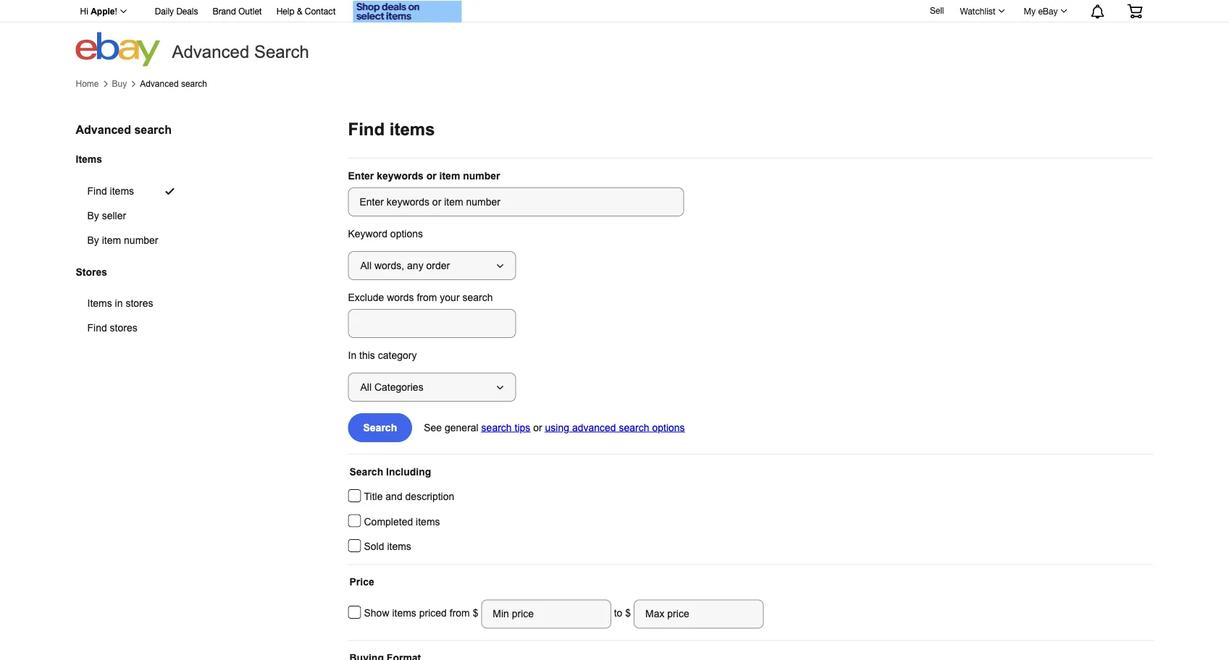 Task type: vqa. For each thing, say whether or not it's contained in the screenshot.
title
yes



Task type: locate. For each thing, give the bounding box(es) containing it.
1 by from the top
[[87, 210, 99, 221]]

find inside find items link
[[87, 186, 107, 197]]

1 horizontal spatial from
[[450, 608, 470, 619]]

account navigation
[[72, 0, 1153, 24]]

search
[[254, 42, 309, 62], [363, 422, 397, 433], [349, 466, 383, 478]]

1 vertical spatial item
[[102, 235, 121, 246]]

2 by from the top
[[87, 235, 99, 246]]

sell
[[930, 5, 944, 15]]

title
[[364, 491, 383, 503]]

search right "your"
[[462, 292, 493, 303]]

$ right to
[[625, 608, 631, 619]]

1 vertical spatial search
[[363, 422, 397, 433]]

category
[[378, 350, 417, 361]]

from left "your"
[[417, 292, 437, 303]]

options
[[390, 228, 423, 239], [652, 422, 685, 433]]

1 vertical spatial find items
[[87, 186, 134, 197]]

0 vertical spatial advanced search
[[140, 79, 207, 89]]

advanced down brand
[[172, 42, 249, 62]]

Enter maximum price range value, $ text field
[[634, 600, 764, 629]]

search button
[[348, 414, 412, 443]]

item down seller
[[102, 235, 121, 246]]

advanced
[[172, 42, 249, 62], [140, 79, 179, 89], [76, 123, 131, 136]]

items left in
[[87, 298, 112, 309]]

or
[[426, 170, 436, 181], [533, 422, 542, 433]]

1 horizontal spatial find items
[[348, 120, 435, 139]]

find down items in stores
[[87, 323, 107, 334]]

search up the search including
[[363, 422, 397, 433]]

in this category
[[348, 350, 417, 361]]

sold items
[[364, 541, 411, 553]]

apple
[[91, 7, 115, 16]]

search down help
[[254, 42, 309, 62]]

watchlist
[[960, 6, 996, 16]]

search inside button
[[363, 422, 397, 433]]

1 vertical spatial find
[[87, 186, 107, 197]]

0 horizontal spatial options
[[390, 228, 423, 239]]

1 vertical spatial by
[[87, 235, 99, 246]]

advanced search right the buy
[[140, 79, 207, 89]]

deals
[[176, 6, 198, 16]]

enter keywords or item number
[[348, 170, 500, 181]]

search including
[[349, 466, 431, 478]]

banner
[[72, 0, 1153, 67]]

show
[[364, 608, 389, 619]]

items in stores
[[87, 298, 153, 309]]

items for items
[[76, 154, 102, 165]]

stores
[[76, 266, 107, 278]]

find items
[[348, 120, 435, 139], [87, 186, 134, 197]]

1 horizontal spatial number
[[463, 170, 500, 181]]

1 horizontal spatial or
[[533, 422, 542, 433]]

show items priced from
[[364, 608, 473, 619]]

0 horizontal spatial from
[[417, 292, 437, 303]]

price
[[349, 577, 374, 588]]

1 vertical spatial from
[[450, 608, 470, 619]]

1 vertical spatial items
[[87, 298, 112, 309]]

1 vertical spatial options
[[652, 422, 685, 433]]

general
[[445, 422, 479, 433]]

find up by seller
[[87, 186, 107, 197]]

including
[[386, 466, 431, 478]]

item
[[439, 170, 460, 181], [102, 235, 121, 246]]

advanced right the buy
[[140, 79, 179, 89]]

by seller link
[[76, 204, 193, 228]]

0 horizontal spatial or
[[426, 170, 436, 181]]

get an extra 15% off image
[[353, 1, 462, 22]]

search down advanced search
[[181, 79, 207, 89]]

1 vertical spatial or
[[533, 422, 542, 433]]

number up the enter keywords or item number text field
[[463, 170, 500, 181]]

0 horizontal spatial number
[[124, 235, 158, 246]]

by
[[87, 210, 99, 221], [87, 235, 99, 246]]

0 vertical spatial number
[[463, 170, 500, 181]]

items up seller
[[110, 186, 134, 197]]

using advanced search options link
[[545, 422, 685, 433]]

exclude words from your search
[[348, 292, 493, 303]]

0 vertical spatial advanced
[[172, 42, 249, 62]]

outlet
[[238, 6, 262, 16]]

to $
[[611, 608, 634, 619]]

by down by seller
[[87, 235, 99, 246]]

items for items in stores
[[87, 298, 112, 309]]

by left seller
[[87, 210, 99, 221]]

find up enter
[[348, 120, 385, 139]]

sold
[[364, 541, 384, 553]]

1 vertical spatial advanced search
[[76, 123, 172, 136]]

0 vertical spatial item
[[439, 170, 460, 181]]

from right priced
[[450, 608, 470, 619]]

search inside advanced search "link"
[[181, 79, 207, 89]]

title and description
[[364, 491, 454, 503]]

number down by seller link
[[124, 235, 158, 246]]

0 horizontal spatial item
[[102, 235, 121, 246]]

items
[[76, 154, 102, 165], [87, 298, 112, 309]]

your
[[440, 292, 460, 303]]

stores right in
[[126, 298, 153, 309]]

1 horizontal spatial $
[[625, 608, 631, 619]]

items right show
[[392, 608, 416, 619]]

find
[[348, 120, 385, 139], [87, 186, 107, 197], [87, 323, 107, 334]]

0 vertical spatial find
[[348, 120, 385, 139]]

find inside find stores link
[[87, 323, 107, 334]]

Exclude words from your search text field
[[348, 309, 516, 338]]

daily deals
[[155, 6, 198, 16]]

items
[[390, 120, 435, 139], [110, 186, 134, 197], [416, 516, 440, 528], [387, 541, 411, 553], [392, 608, 416, 619]]

items up find items link
[[76, 154, 102, 165]]

stores down items in stores
[[110, 323, 137, 334]]

find items up seller
[[87, 186, 134, 197]]

from
[[417, 292, 437, 303], [450, 608, 470, 619]]

1 vertical spatial advanced
[[140, 79, 179, 89]]

search up title
[[349, 466, 383, 478]]

or right keywords
[[426, 170, 436, 181]]

to
[[614, 608, 622, 619]]

help
[[276, 6, 294, 16]]

search
[[181, 79, 207, 89], [134, 123, 172, 136], [462, 292, 493, 303], [481, 422, 512, 433], [619, 422, 649, 433]]

0 horizontal spatial find items
[[87, 186, 134, 197]]

advanced search
[[140, 79, 207, 89], [76, 123, 172, 136]]

exclude
[[348, 292, 384, 303]]

buy
[[112, 79, 127, 89]]

buy link
[[112, 79, 127, 89]]

advanced down buy link
[[76, 123, 131, 136]]

0 vertical spatial find items
[[348, 120, 435, 139]]

2 vertical spatial search
[[349, 466, 383, 478]]

by seller
[[87, 210, 126, 221]]

$
[[473, 608, 481, 619], [625, 608, 631, 619]]

1 vertical spatial number
[[124, 235, 158, 246]]

advanced search down buy link
[[76, 123, 172, 136]]

by item number link
[[76, 228, 193, 253]]

items inside items in stores link
[[87, 298, 112, 309]]

contact
[[305, 6, 336, 16]]

stores
[[126, 298, 153, 309], [110, 323, 137, 334]]

number
[[463, 170, 500, 181], [124, 235, 158, 246]]

0 vertical spatial by
[[87, 210, 99, 221]]

in
[[115, 298, 123, 309]]

or right tips
[[533, 422, 542, 433]]

item right keywords
[[439, 170, 460, 181]]

my ebay link
[[1016, 2, 1074, 20]]

1 horizontal spatial options
[[652, 422, 685, 433]]

0 vertical spatial options
[[390, 228, 423, 239]]

keyword options
[[348, 228, 423, 239]]

find items up keywords
[[348, 120, 435, 139]]

help & contact
[[276, 6, 336, 16]]

and
[[386, 491, 402, 503]]

2 vertical spatial find
[[87, 323, 107, 334]]

0 vertical spatial items
[[76, 154, 102, 165]]

search for search including
[[349, 466, 383, 478]]

$ right priced
[[473, 608, 481, 619]]

daily deals link
[[155, 4, 198, 20]]

Enter minimum price range value, $ text field
[[481, 600, 611, 629]]

search left tips
[[481, 422, 512, 433]]

0 horizontal spatial $
[[473, 608, 481, 619]]

number inside "by item number" link
[[124, 235, 158, 246]]



Task type: describe. For each thing, give the bounding box(es) containing it.
hi
[[80, 7, 88, 16]]

2 $ from the left
[[625, 608, 631, 619]]

find stores
[[87, 323, 137, 334]]

enter
[[348, 170, 374, 181]]

Enter keywords or item number text field
[[348, 188, 684, 217]]

keywords
[[377, 170, 424, 181]]

find items link
[[76, 179, 193, 204]]

hi apple !
[[80, 7, 117, 16]]

my
[[1024, 6, 1036, 16]]

using
[[545, 422, 569, 433]]

0 vertical spatial stores
[[126, 298, 153, 309]]

completed items
[[364, 516, 440, 528]]

banner containing sell
[[72, 0, 1153, 67]]

find for find items link
[[87, 186, 107, 197]]

my ebay
[[1024, 6, 1058, 16]]

&
[[297, 6, 302, 16]]

see
[[424, 422, 442, 433]]

items right sold
[[387, 541, 411, 553]]

1 $ from the left
[[473, 608, 481, 619]]

brand outlet link
[[213, 4, 262, 20]]

2 vertical spatial advanced
[[76, 123, 131, 136]]

completed
[[364, 516, 413, 528]]

search right advanced
[[619, 422, 649, 433]]

watchlist link
[[952, 2, 1012, 20]]

advanced
[[572, 422, 616, 433]]

items inside find items link
[[110, 186, 134, 197]]

by for by seller
[[87, 210, 99, 221]]

items up enter keywords or item number
[[390, 120, 435, 139]]

words
[[387, 292, 414, 303]]

home
[[76, 79, 99, 89]]

seller
[[102, 210, 126, 221]]

search down advanced search "link"
[[134, 123, 172, 136]]

home link
[[76, 79, 99, 89]]

1 horizontal spatial item
[[439, 170, 460, 181]]

daily
[[155, 6, 174, 16]]

0 vertical spatial from
[[417, 292, 437, 303]]

brand
[[213, 6, 236, 16]]

ebay
[[1038, 6, 1058, 16]]

advanced search
[[172, 42, 309, 62]]

search tips link
[[481, 422, 530, 433]]

items in stores link
[[76, 291, 188, 316]]

advanced inside advanced search "link"
[[140, 79, 179, 89]]

1 vertical spatial stores
[[110, 323, 137, 334]]

tips
[[515, 422, 530, 433]]

description
[[405, 491, 454, 503]]

0 vertical spatial or
[[426, 170, 436, 181]]

this
[[359, 350, 375, 361]]

in
[[348, 350, 356, 361]]

by item number
[[87, 235, 158, 246]]

brand outlet
[[213, 6, 262, 16]]

your shopping cart image
[[1127, 4, 1143, 18]]

priced
[[419, 608, 447, 619]]

find stores link
[[76, 316, 188, 341]]

by for by item number
[[87, 235, 99, 246]]

find for find stores link
[[87, 323, 107, 334]]

0 vertical spatial search
[[254, 42, 309, 62]]

help & contact link
[[276, 4, 336, 20]]

!
[[115, 7, 117, 16]]

sell link
[[923, 5, 951, 15]]

see general search tips or using advanced search options
[[424, 422, 685, 433]]

search for search button
[[363, 422, 397, 433]]

advanced search link
[[140, 79, 207, 89]]

items down the description
[[416, 516, 440, 528]]

keyword
[[348, 228, 387, 239]]



